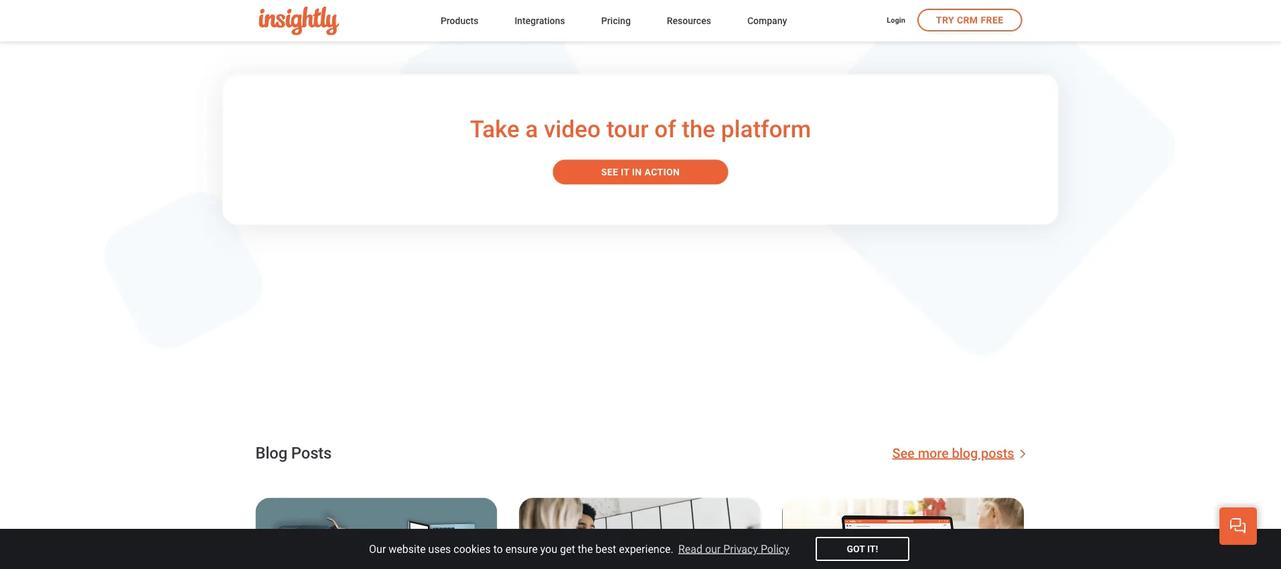 Task type: locate. For each thing, give the bounding box(es) containing it.
take a video tour of the platform
[[470, 115, 811, 143]]

see more blog posts
[[892, 445, 1014, 461]]

tour
[[606, 115, 649, 143]]

experience.
[[619, 543, 673, 555]]

pricing link
[[601, 12, 631, 31]]

blog posts
[[255, 443, 332, 462]]

try
[[936, 15, 954, 26]]

pricing
[[601, 15, 631, 26]]

got it!
[[847, 543, 878, 554]]

0 vertical spatial see
[[601, 166, 618, 177]]

the inside cookieconsent dialog
[[578, 543, 593, 555]]

see more blog posts link
[[892, 445, 1026, 461]]

the
[[682, 115, 715, 143], [578, 543, 593, 555]]

it!
[[867, 543, 878, 554]]

see
[[601, 166, 618, 177], [892, 445, 915, 461]]

company link
[[747, 12, 787, 31]]

it
[[621, 166, 629, 177]]

blog
[[952, 445, 978, 461]]

blog
[[255, 443, 287, 462]]

privacy
[[723, 543, 758, 555]]

see for see it in action
[[601, 166, 618, 177]]

see for see more blog posts
[[892, 445, 915, 461]]

insightly logo image
[[259, 6, 339, 35]]

free
[[981, 15, 1003, 26]]

0 horizontal spatial the
[[578, 543, 593, 555]]

products
[[441, 15, 478, 26]]

1 horizontal spatial see
[[892, 445, 915, 461]]

see inside button
[[601, 166, 618, 177]]

get
[[560, 543, 575, 555]]

the right of on the right of page
[[682, 115, 715, 143]]

see it in action
[[601, 166, 680, 177]]

website
[[389, 543, 426, 555]]

our
[[369, 543, 386, 555]]

read our privacy policy button
[[676, 539, 791, 559]]

video
[[544, 115, 601, 143]]

typewriter and laptop together. image
[[255, 498, 497, 569]]

see left more
[[892, 445, 915, 461]]

1 vertical spatial the
[[578, 543, 593, 555]]

company
[[747, 15, 787, 26]]

0 horizontal spatial see
[[601, 166, 618, 177]]

more
[[918, 445, 949, 461]]

1 horizontal spatial the
[[682, 115, 715, 143]]

see left it
[[601, 166, 618, 177]]

resources
[[667, 15, 711, 26]]

policy
[[761, 543, 789, 555]]

1 vertical spatial see
[[892, 445, 915, 461]]

the right get
[[578, 543, 593, 555]]

a
[[525, 115, 538, 143]]

platform
[[721, 115, 811, 143]]



Task type: describe. For each thing, give the bounding box(es) containing it.
got it! button
[[816, 537, 909, 561]]

see it in action button
[[553, 160, 728, 184]]

ensure
[[505, 543, 538, 555]]

action
[[645, 166, 680, 177]]

0 vertical spatial the
[[682, 115, 715, 143]]

products link
[[441, 12, 478, 31]]

integrations link
[[515, 12, 565, 31]]

view of user of insightly crm. image
[[782, 498, 1024, 569]]

of
[[654, 115, 676, 143]]

you
[[540, 543, 557, 555]]

crm
[[957, 15, 978, 26]]

align teams ebook feature insightly blog image
[[519, 498, 761, 569]]

got
[[847, 543, 865, 554]]

posts
[[981, 445, 1014, 461]]

cookieconsent dialog
[[0, 529, 1281, 569]]

uses
[[428, 543, 451, 555]]

login link
[[887, 15, 905, 27]]

our website uses cookies to ensure you get the best experience. read our privacy policy
[[369, 543, 789, 555]]

resources link
[[667, 12, 711, 31]]

in
[[632, 166, 642, 177]]

posts
[[291, 443, 332, 462]]

take
[[470, 115, 520, 143]]

insightly logo link
[[259, 6, 419, 35]]

try crm free link
[[917, 9, 1022, 31]]

best
[[596, 543, 616, 555]]

integrations
[[515, 15, 565, 26]]

our
[[705, 543, 721, 555]]

try crm free
[[936, 15, 1003, 26]]

see it in action link
[[553, 160, 728, 184]]

read
[[678, 543, 702, 555]]

cookies
[[454, 543, 491, 555]]

login
[[887, 16, 905, 24]]

try crm free button
[[917, 9, 1022, 31]]

to
[[493, 543, 503, 555]]



Task type: vqa. For each thing, say whether or not it's contained in the screenshot.
Your inside How to 3X ROI from your CRM
no



